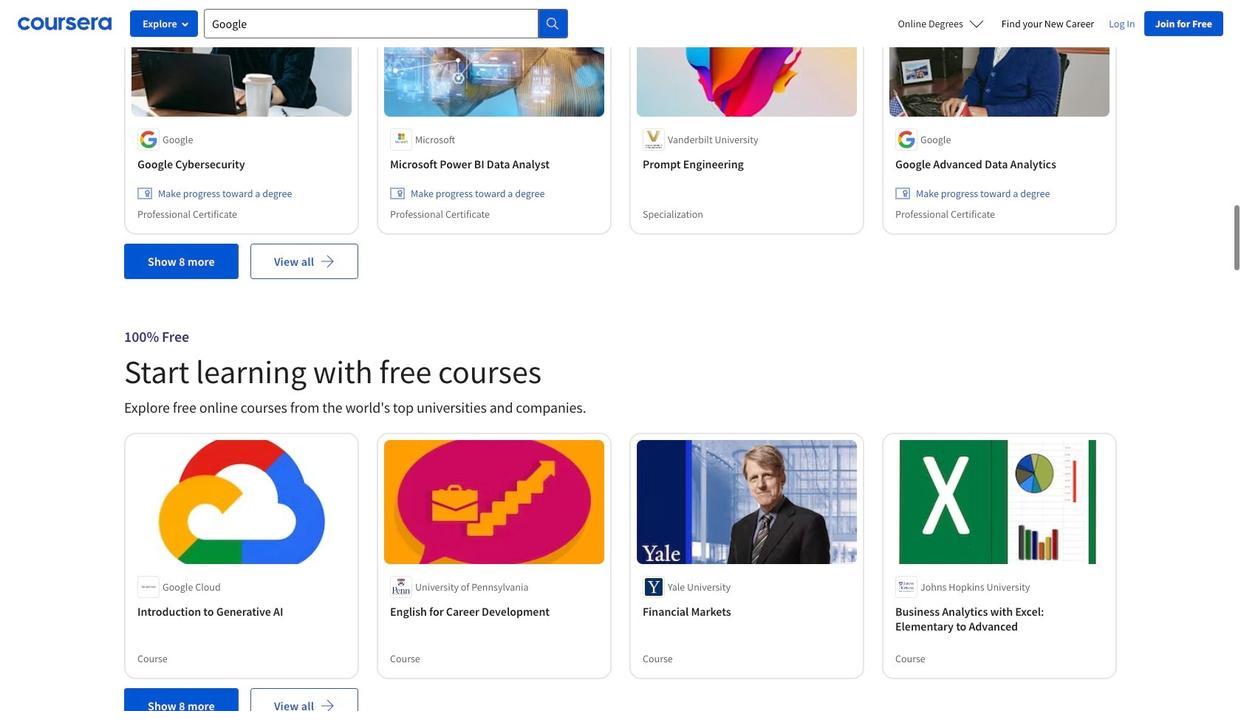 Task type: locate. For each thing, give the bounding box(es) containing it.
2 collection element from the top
[[115, 303, 1126, 712]]

collection element
[[115, 0, 1126, 303], [115, 303, 1126, 712]]

None search field
[[204, 9, 568, 38]]

1 collection element from the top
[[115, 0, 1126, 303]]



Task type: vqa. For each thing, say whether or not it's contained in the screenshot.
Search Box
yes



Task type: describe. For each thing, give the bounding box(es) containing it.
What do you want to learn? text field
[[204, 9, 539, 38]]

coursera image
[[18, 12, 112, 35]]



